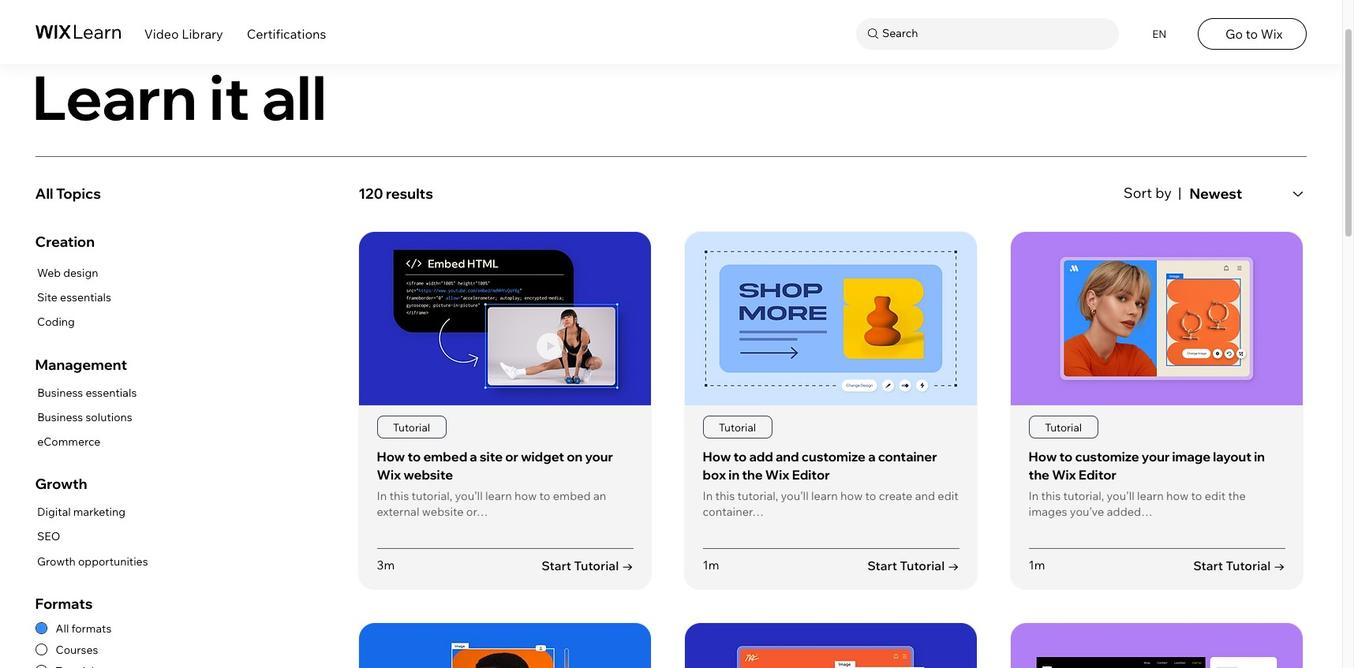 Task type: describe. For each thing, give the bounding box(es) containing it.
edit inside how to customize your image layout in the wix editor in this tutorial, you'll learn how to edit the images you've added…
[[1205, 488, 1226, 503]]

widget
[[521, 449, 565, 465]]

how to add and customize a container box in the wix editor link
[[703, 449, 938, 483]]

web design
[[37, 266, 98, 280]]

certifications link
[[247, 26, 326, 42]]

start tutorial → for how to add and customize a container box in the wix editor
[[868, 558, 960, 574]]

to down widget
[[540, 488, 551, 503]]

create
[[879, 488, 913, 503]]

image
[[1173, 449, 1211, 465]]

120
[[359, 185, 383, 203]]

growth for growth
[[35, 475, 87, 494]]

tutorial, inside how to embed a site or widget on your wix website in this tutorial, you'll learn how to embed an external website or…
[[412, 488, 453, 503]]

sort by  |
[[1124, 184, 1182, 202]]

web design list item
[[35, 263, 111, 283]]

start for how to customize your image layout in the wix editor
[[1194, 558, 1224, 574]]

list item containing how to embed a site or widget on your wix website
[[359, 231, 652, 590]]

site essentials
[[37, 290, 111, 305]]

growth for growth opportunities
[[37, 555, 76, 569]]

business solutions button
[[35, 408, 137, 428]]

go to wix
[[1226, 26, 1283, 42]]

formats
[[71, 622, 112, 636]]

video library
[[35, 26, 140, 43]]

the inside how to add and customize a container box in the wix editor in this tutorial, you'll learn how to create and edit container…
[[742, 467, 763, 483]]

go
[[1226, 26, 1243, 42]]

video library link
[[144, 26, 223, 42]]

your inside how to customize your image layout in the wix editor in this tutorial, you'll learn how to edit the images you've added…
[[1142, 449, 1170, 465]]

3m
[[377, 558, 395, 573]]

business solutions list item
[[35, 408, 137, 428]]

how to embed a site or widget on your wix website in this tutorial, you'll learn how to embed an external website or…
[[377, 449, 613, 519]]

certifications
[[247, 26, 326, 42]]

all topics button
[[35, 178, 337, 210]]

→ for how to add and customize a container box in the wix editor
[[948, 558, 960, 574]]

it
[[209, 58, 250, 135]]

design
[[63, 266, 98, 280]]

business solutions
[[37, 410, 132, 424]]

growth opportunities list item
[[35, 552, 148, 572]]

learn inside how to add and customize a container box in the wix editor in this tutorial, you'll learn how to create and edit container…
[[812, 488, 838, 503]]

video
[[35, 26, 79, 43]]

box
[[703, 467, 726, 483]]

menu bar containing video library
[[0, 0, 1343, 64]]

all for all topics
[[35, 185, 53, 203]]

edit inside how to add and customize a container box in the wix editor in this tutorial, you'll learn how to create and edit container…
[[938, 488, 959, 503]]

essentials for site essentials
[[60, 290, 111, 305]]

to up images
[[1060, 449, 1073, 465]]

en button
[[1143, 18, 1175, 50]]

1 horizontal spatial and
[[915, 488, 936, 503]]

container…
[[703, 504, 764, 519]]

list for management
[[35, 383, 137, 452]]

how to customize your image layout in the wix editor in this tutorial, you'll learn how to edit the images you've added…
[[1029, 449, 1265, 519]]

editor inside how to add and customize a container box in the wix editor in this tutorial, you'll learn how to create and edit container…
[[792, 467, 830, 483]]

site essentials button
[[35, 288, 111, 308]]

courses
[[56, 643, 98, 657]]

list item containing how to add and customize a container box in the wix editor
[[685, 231, 978, 590]]

library
[[182, 26, 223, 42]]

how to customize your image layout in the wix editor link
[[1029, 449, 1265, 483]]

solutions
[[86, 410, 132, 424]]

ecommerce list item
[[35, 433, 137, 452]]

marketing
[[73, 505, 125, 520]]

video
[[144, 26, 179, 42]]

site
[[37, 290, 58, 305]]

web design button
[[35, 263, 111, 283]]

learn inside how to embed a site or widget on your wix website in this tutorial, you'll learn how to embed an external website or…
[[485, 488, 512, 503]]

start for how to add and customize a container box in the wix editor
[[868, 558, 898, 574]]

sort
[[1124, 184, 1153, 202]]

all topics
[[35, 185, 101, 203]]

how to customize your image layout in the wix editor image
[[1011, 232, 1303, 406]]

start for how to embed a site or widget on your wix website
[[542, 558, 571, 574]]

seo button
[[35, 528, 148, 548]]

learn
[[32, 58, 197, 135]]

start tutorial → button for how to embed a site or widget on your wix website
[[542, 557, 634, 575]]

layout
[[1214, 449, 1252, 465]]

|
[[1179, 184, 1182, 202]]

video library
[[144, 26, 223, 42]]

add
[[750, 449, 774, 465]]

learn inside how to customize your image layout in the wix editor in this tutorial, you'll learn how to edit the images you've added…
[[1138, 488, 1164, 503]]

customize inside how to customize your image layout in the wix editor in this tutorial, you'll learn how to edit the images you've added…
[[1076, 449, 1140, 465]]

you'll inside how to embed a site or widget on your wix website in this tutorial, you'll learn how to embed an external website or…
[[455, 488, 483, 503]]

how for how to add and customize a container box in the wix editor
[[703, 449, 731, 465]]

all
[[262, 58, 327, 135]]

in inside how to customize your image layout in the wix editor in this tutorial, you'll learn how to edit the images you've added…
[[1255, 449, 1265, 465]]

coding
[[37, 315, 75, 329]]

formats group
[[35, 595, 337, 669]]

topics
[[56, 185, 101, 203]]

digital
[[37, 505, 71, 520]]

how to add and customize a container box in the wix editor image
[[685, 232, 977, 406]]

digital marketing list item
[[35, 503, 148, 523]]

list item containing how to customize your image layout in the wix editor
[[1011, 231, 1304, 590]]

→ for how to customize your image layout in the wix editor
[[1274, 558, 1286, 574]]

site
[[480, 449, 503, 465]]

0 horizontal spatial embed
[[423, 449, 468, 465]]

2 horizontal spatial the
[[1229, 488, 1246, 503]]

how for how to embed a site or widget on your wix website
[[377, 449, 405, 465]]

how inside how to add and customize a container box in the wix editor in this tutorial, you'll learn how to create and edit container…
[[841, 488, 863, 503]]

web
[[37, 266, 61, 280]]

opportunities
[[78, 555, 148, 569]]

or
[[505, 449, 519, 465]]

in inside how to add and customize a container box in the wix editor in this tutorial, you'll learn how to create and edit container…
[[729, 467, 740, 483]]

1m for in
[[1029, 558, 1046, 573]]

digital marketing button
[[35, 503, 148, 523]]

to up the external
[[408, 449, 421, 465]]



Task type: locate. For each thing, give the bounding box(es) containing it.
results
[[386, 185, 433, 203]]

1 vertical spatial business
[[37, 410, 83, 424]]

1 horizontal spatial in
[[703, 488, 713, 503]]

this inside how to embed a site or widget on your wix website in this tutorial, you'll learn how to embed an external website or…
[[390, 488, 409, 503]]

this inside how to customize your image layout in the wix editor in this tutorial, you'll learn how to edit the images you've added…
[[1042, 488, 1061, 503]]

wix inside how to embed a site or widget on your wix website in this tutorial, you'll learn how to embed an external website or…
[[377, 467, 401, 483]]

1 start tutorial → from the left
[[1194, 558, 1286, 574]]

1 horizontal spatial you'll
[[781, 488, 809, 503]]

120 results
[[359, 185, 433, 203]]

1m down images
[[1029, 558, 1046, 573]]

tutorial, inside how to add and customize a container box in the wix editor in this tutorial, you'll learn how to create and edit container…
[[738, 488, 779, 503]]

1 how from the left
[[1167, 488, 1189, 503]]

0 horizontal spatial start tutorial → button
[[542, 557, 634, 575]]

digital marketing
[[37, 505, 125, 520]]

how to add and customize text in the wix editor image
[[1011, 624, 1303, 669]]

0 horizontal spatial you'll
[[455, 488, 483, 503]]

→
[[1274, 558, 1286, 574], [622, 558, 634, 574], [948, 558, 960, 574]]

2 editor from the left
[[792, 467, 830, 483]]

how to add and customize a container box in the wix editor in this tutorial, you'll learn how to create and edit container…
[[703, 449, 959, 519]]

2 a from the left
[[868, 449, 876, 465]]

website
[[404, 467, 453, 483], [422, 504, 464, 519]]

0 horizontal spatial start tutorial →
[[542, 558, 634, 574]]

and right "add"
[[776, 449, 799, 465]]

1 horizontal spatial 1m
[[1029, 558, 1046, 573]]

1 1m from the left
[[1029, 558, 1046, 573]]

2 business from the top
[[37, 410, 83, 424]]

0 vertical spatial embed
[[423, 449, 468, 465]]

start tutorial →
[[1194, 558, 1286, 574], [542, 558, 634, 574], [868, 558, 960, 574]]

1 vertical spatial website
[[422, 504, 464, 519]]

1 vertical spatial and
[[915, 488, 936, 503]]

2 → from the left
[[622, 558, 634, 574]]

business inside 'button'
[[37, 410, 83, 424]]

3 how from the left
[[703, 449, 731, 465]]

1 horizontal spatial tutorial,
[[738, 488, 779, 503]]

how
[[1029, 449, 1057, 465], [377, 449, 405, 465], [703, 449, 731, 465]]

business essentials
[[37, 386, 137, 400]]

list inside filtered results region
[[359, 231, 1308, 669]]

and right create
[[915, 488, 936, 503]]

start tutorial → button for how to customize your image layout in the wix editor
[[1194, 557, 1286, 575]]

how inside how to customize your image layout in the wix editor in this tutorial, you'll learn how to edit the images you've added…
[[1167, 488, 1189, 503]]

2 you'll from the left
[[455, 488, 483, 503]]

2 horizontal spatial in
[[1029, 488, 1039, 503]]

1 tutorial, from the left
[[1064, 488, 1105, 503]]

you'll inside how to add and customize a container box in the wix editor in this tutorial, you'll learn how to create and edit container…
[[781, 488, 809, 503]]

1 horizontal spatial learn
[[812, 488, 838, 503]]

how inside how to embed a site or widget on your wix website in this tutorial, you'll learn how to embed an external website or…
[[377, 449, 405, 465]]

embed
[[423, 449, 468, 465], [553, 488, 591, 503]]

growth inside button
[[37, 555, 76, 569]]

the down layout
[[1229, 488, 1246, 503]]

formats
[[35, 595, 93, 613]]

website up the external
[[404, 467, 453, 483]]

0 horizontal spatial start
[[542, 558, 571, 574]]

1 a from the left
[[470, 449, 477, 465]]

business up business solutions
[[37, 386, 83, 400]]

0 horizontal spatial in
[[377, 488, 387, 503]]

in inside how to customize your image layout in the wix editor in this tutorial, you'll learn how to edit the images you've added…
[[1029, 488, 1039, 503]]

3 this from the left
[[716, 488, 735, 503]]

menu bar
[[0, 0, 1343, 64]]

in inside how to add and customize a container box in the wix editor in this tutorial, you'll learn how to create and edit container…
[[703, 488, 713, 503]]

ecommerce button
[[35, 433, 137, 452]]

to left create
[[866, 488, 877, 503]]

1 horizontal spatial the
[[1029, 467, 1050, 483]]

1 learn from the left
[[1138, 488, 1164, 503]]

you'll up or… in the bottom of the page
[[455, 488, 483, 503]]

this up 'container…'
[[716, 488, 735, 503]]

3 tutorial, from the left
[[738, 488, 779, 503]]

customize up you've
[[1076, 449, 1140, 465]]

essentials
[[60, 290, 111, 305], [86, 386, 137, 400]]

management
[[35, 356, 127, 374]]

0 horizontal spatial the
[[742, 467, 763, 483]]

how to edit an image in the wix photo studio image
[[359, 624, 651, 669]]

this
[[1042, 488, 1061, 503], [390, 488, 409, 503], [716, 488, 735, 503]]

list item
[[1011, 231, 1304, 590], [359, 231, 652, 590], [685, 231, 978, 590], [359, 623, 652, 669], [685, 623, 978, 669], [1011, 623, 1304, 669]]

growth opportunities button
[[35, 552, 148, 572]]

1 you'll from the left
[[1107, 488, 1135, 503]]

1 horizontal spatial →
[[948, 558, 960, 574]]

1 vertical spatial embed
[[553, 488, 591, 503]]

2 start tutorial → button from the left
[[542, 557, 634, 575]]

how down the image
[[1167, 488, 1189, 503]]

→ for how to embed a site or widget on your wix website
[[622, 558, 634, 574]]

container
[[878, 449, 938, 465]]

start tutorial → button for how to add and customize a container box in the wix editor
[[868, 557, 960, 575]]

all inside formats group
[[56, 622, 69, 636]]

a left site
[[470, 449, 477, 465]]

0 horizontal spatial tutorial,
[[412, 488, 453, 503]]

edit
[[1205, 488, 1226, 503], [938, 488, 959, 503]]

0 vertical spatial all
[[35, 185, 53, 203]]

0 vertical spatial and
[[776, 449, 799, 465]]

1 horizontal spatial start tutorial →
[[868, 558, 960, 574]]

2 horizontal spatial start tutorial → button
[[1194, 557, 1286, 575]]

learn down how to add and customize a container box in the wix editor link
[[812, 488, 838, 503]]

how to embed a site or widget on your wix website image
[[359, 232, 651, 406]]

to
[[1246, 26, 1258, 42], [1060, 449, 1073, 465], [408, 449, 421, 465], [734, 449, 747, 465], [1192, 488, 1203, 503], [540, 488, 551, 503], [866, 488, 877, 503]]

how inside how to customize your image layout in the wix editor in this tutorial, you'll learn how to edit the images you've added…
[[1029, 449, 1057, 465]]

how inside how to embed a site or widget on your wix website in this tutorial, you'll learn how to embed an external website or…
[[515, 488, 537, 503]]

how for how to customize your image layout in the wix editor
[[1029, 449, 1057, 465]]

3 you'll from the left
[[781, 488, 809, 503]]

seo list item
[[35, 528, 148, 548]]

all formats
[[56, 622, 112, 636]]

this up images
[[1042, 488, 1061, 503]]

in
[[1255, 449, 1265, 465], [729, 467, 740, 483]]

wix up images
[[1052, 467, 1077, 483]]

the down "add"
[[742, 467, 763, 483]]

creation
[[35, 233, 95, 251]]

1 customize from the left
[[1076, 449, 1140, 465]]

0 vertical spatial website
[[404, 467, 453, 483]]

in right layout
[[1255, 449, 1265, 465]]

wix down "add"
[[766, 467, 790, 483]]

0 vertical spatial business
[[37, 386, 83, 400]]

the up images
[[1029, 467, 1050, 483]]

1 → from the left
[[1274, 558, 1286, 574]]

start tutorial → button
[[1194, 557, 1286, 575], [542, 557, 634, 575], [868, 557, 960, 575]]

all left topics
[[35, 185, 53, 203]]

1 vertical spatial all
[[56, 622, 69, 636]]

a inside how to add and customize a container box in the wix editor in this tutorial, you'll learn how to create and edit container…
[[868, 449, 876, 465]]

site essentials list item
[[35, 288, 111, 308]]

3 → from the left
[[948, 558, 960, 574]]

0 horizontal spatial →
[[622, 558, 634, 574]]

your left the image
[[1142, 449, 1170, 465]]

growth down seo
[[37, 555, 76, 569]]

3 start tutorial → from the left
[[868, 558, 960, 574]]

and
[[776, 449, 799, 465], [915, 488, 936, 503]]

1 in from the left
[[1029, 488, 1039, 503]]

coding list item
[[35, 313, 111, 332]]

1 horizontal spatial customize
[[1076, 449, 1140, 465]]

0 horizontal spatial in
[[729, 467, 740, 483]]

2 start from the left
[[542, 558, 571, 574]]

2 horizontal spatial →
[[1274, 558, 1286, 574]]

you'll
[[1107, 488, 1135, 503], [455, 488, 483, 503], [781, 488, 809, 503]]

list containing how to customize your image layout in the wix editor
[[359, 231, 1308, 669]]

edit down layout
[[1205, 488, 1226, 503]]

1 horizontal spatial in
[[1255, 449, 1265, 465]]

in inside how to embed a site or widget on your wix website in this tutorial, you'll learn how to embed an external website or…
[[377, 488, 387, 503]]

all down formats
[[56, 622, 69, 636]]

library
[[82, 26, 140, 43]]

ecommerce
[[37, 435, 100, 449]]

1 horizontal spatial start tutorial → button
[[868, 557, 960, 575]]

1 horizontal spatial editor
[[1079, 467, 1117, 483]]

wix up the external
[[377, 467, 401, 483]]

1 horizontal spatial start
[[868, 558, 898, 574]]

you've
[[1070, 504, 1105, 519]]

essentials inside site essentials button
[[60, 290, 111, 305]]

in
[[1029, 488, 1039, 503], [377, 488, 387, 503], [703, 488, 713, 503]]

0 horizontal spatial and
[[776, 449, 799, 465]]

a left container
[[868, 449, 876, 465]]

a
[[470, 449, 477, 465], [868, 449, 876, 465]]

to right go
[[1246, 26, 1258, 42]]

external
[[377, 504, 420, 519]]

tutorial,
[[1064, 488, 1105, 503], [412, 488, 453, 503], [738, 488, 779, 503]]

2 horizontal spatial this
[[1042, 488, 1061, 503]]

to down the image
[[1192, 488, 1203, 503]]

customize right "add"
[[802, 449, 866, 465]]

1 start from the left
[[1194, 558, 1224, 574]]

this inside how to add and customize a container box in the wix editor in this tutorial, you'll learn how to create and edit container…
[[716, 488, 735, 503]]

essentials for business essentials
[[86, 386, 137, 400]]

wix inside how to add and customize a container box in the wix editor in this tutorial, you'll learn how to create and edit container…
[[766, 467, 790, 483]]

0 vertical spatial growth
[[35, 475, 87, 494]]

business for business solutions
[[37, 410, 83, 424]]

business inside button
[[37, 386, 83, 400]]

you'll down how to add and customize a container box in the wix editor link
[[781, 488, 809, 503]]

learn it all
[[32, 58, 327, 135]]

how inside how to add and customize a container box in the wix editor in this tutorial, you'll learn how to create and edit container…
[[703, 449, 731, 465]]

0 horizontal spatial editor
[[792, 467, 830, 483]]

1 this from the left
[[1042, 488, 1061, 503]]

2 in from the left
[[377, 488, 387, 503]]

0 horizontal spatial a
[[470, 449, 477, 465]]

website left or… in the bottom of the page
[[422, 504, 464, 519]]

this up the external
[[390, 488, 409, 503]]

0 horizontal spatial edit
[[938, 488, 959, 503]]

how up box
[[703, 449, 731, 465]]

1 vertical spatial essentials
[[86, 386, 137, 400]]

seo
[[37, 530, 60, 544]]

wix
[[1261, 26, 1283, 42], [1052, 467, 1077, 483], [377, 467, 401, 483], [766, 467, 790, 483]]

1 business from the top
[[37, 386, 83, 400]]

1m for wix
[[703, 558, 720, 573]]

your inside how to embed a site or widget on your wix website in this tutorial, you'll learn how to embed an external website or…
[[585, 449, 613, 465]]

edit right create
[[938, 488, 959, 503]]

or…
[[466, 504, 488, 519]]

embed left site
[[423, 449, 468, 465]]

3 start tutorial → button from the left
[[868, 557, 960, 575]]

3 how from the left
[[841, 488, 863, 503]]

how to embed a site or widget on your wix website link
[[377, 449, 613, 483]]

images
[[1029, 504, 1068, 519]]

essentials up 'solutions'
[[86, 386, 137, 400]]

0 horizontal spatial how
[[377, 449, 405, 465]]

growth up digital
[[35, 475, 87, 494]]

how up the external
[[377, 449, 405, 465]]

editor
[[1079, 467, 1117, 483], [792, 467, 830, 483]]

2 tutorial, from the left
[[412, 488, 453, 503]]

coding button
[[35, 313, 111, 332]]

1 horizontal spatial all
[[56, 622, 69, 636]]

growth
[[35, 475, 87, 494], [37, 555, 76, 569]]

2 your from the left
[[585, 449, 613, 465]]

0 horizontal spatial customize
[[802, 449, 866, 465]]

how down or
[[515, 488, 537, 503]]

essentials inside 'business essentials' button
[[86, 386, 137, 400]]

2 horizontal spatial you'll
[[1107, 488, 1135, 503]]

go to wix link
[[1198, 18, 1308, 50]]

2 1m from the left
[[703, 558, 720, 573]]

0 horizontal spatial how
[[515, 488, 537, 503]]

how up images
[[1029, 449, 1057, 465]]

2 horizontal spatial tutorial,
[[1064, 488, 1105, 503]]

3 learn from the left
[[812, 488, 838, 503]]

1 start tutorial → button from the left
[[1194, 557, 1286, 575]]

growth opportunities
[[37, 555, 148, 569]]

list containing business essentials
[[35, 383, 137, 452]]

0 horizontal spatial all
[[35, 185, 53, 203]]

3 start from the left
[[868, 558, 898, 574]]

2 horizontal spatial how
[[1029, 449, 1057, 465]]

list for creation
[[35, 263, 111, 332]]

how down how to add and customize a container box in the wix editor link
[[841, 488, 863, 503]]

filtered results region
[[359, 178, 1319, 669]]

embed left an
[[553, 488, 591, 503]]

2 how from the left
[[377, 449, 405, 465]]

business essentials button
[[35, 383, 137, 403]]

1 horizontal spatial a
[[868, 449, 876, 465]]

Search text field
[[879, 24, 1115, 44]]

0 vertical spatial in
[[1255, 449, 1265, 465]]

on
[[567, 449, 583, 465]]

1 editor from the left
[[1079, 467, 1117, 483]]

business up ecommerce
[[37, 410, 83, 424]]

filters navigation
[[35, 178, 337, 669]]

all inside button
[[35, 185, 53, 203]]

in down box
[[703, 488, 713, 503]]

0 horizontal spatial 1m
[[703, 558, 720, 573]]

1 vertical spatial in
[[729, 467, 740, 483]]

0 horizontal spatial this
[[390, 488, 409, 503]]

0 horizontal spatial your
[[585, 449, 613, 465]]

in up the external
[[377, 488, 387, 503]]

customize inside how to add and customize a container box in the wix editor in this tutorial, you'll learn how to create and edit container…
[[802, 449, 866, 465]]

2 customize from the left
[[802, 449, 866, 465]]

start tutorial → for how to customize your image layout in the wix editor
[[1194, 558, 1286, 574]]

2 horizontal spatial how
[[1167, 488, 1189, 503]]

2 learn from the left
[[485, 488, 512, 503]]

tutorial, up the external
[[412, 488, 453, 503]]

the
[[1029, 467, 1050, 483], [742, 467, 763, 483], [1229, 488, 1246, 503]]

how
[[1167, 488, 1189, 503], [515, 488, 537, 503], [841, 488, 863, 503]]

1 horizontal spatial how
[[703, 449, 731, 465]]

2 horizontal spatial start tutorial →
[[1194, 558, 1286, 574]]

1 horizontal spatial edit
[[1205, 488, 1226, 503]]

list containing web design
[[35, 263, 111, 332]]

1 your from the left
[[1142, 449, 1170, 465]]

added…
[[1107, 504, 1153, 519]]

editor inside how to customize your image layout in the wix editor in this tutorial, you'll learn how to edit the images you've added…
[[1079, 467, 1117, 483]]

tutorial
[[1045, 421, 1082, 434], [393, 421, 430, 434], [719, 421, 756, 434], [1226, 558, 1271, 574], [574, 558, 619, 574], [900, 558, 945, 574]]

0 horizontal spatial learn
[[485, 488, 512, 503]]

start tutorial → for how to embed a site or widget on your wix website
[[542, 558, 634, 574]]

to left "add"
[[734, 449, 747, 465]]

3 in from the left
[[703, 488, 713, 503]]

all
[[35, 185, 53, 203], [56, 622, 69, 636]]

tutorial, up you've
[[1064, 488, 1105, 503]]

you'll inside how to customize your image layout in the wix editor in this tutorial, you'll learn how to edit the images you've added…
[[1107, 488, 1135, 503]]

1 horizontal spatial embed
[[553, 488, 591, 503]]

1m down 'container…'
[[703, 558, 720, 573]]

essentials down design
[[60, 290, 111, 305]]

1 vertical spatial growth
[[37, 555, 76, 569]]

business
[[37, 386, 83, 400], [37, 410, 83, 424]]

1 horizontal spatial this
[[716, 488, 735, 503]]

2 how from the left
[[515, 488, 537, 503]]

you'll up added…
[[1107, 488, 1135, 503]]

business essentials list item
[[35, 383, 137, 403]]

in up images
[[1029, 488, 1039, 503]]

0 vertical spatial essentials
[[60, 290, 111, 305]]

list containing digital marketing
[[35, 503, 148, 572]]

1 horizontal spatial how
[[841, 488, 863, 503]]

tutorial, inside how to customize your image layout in the wix editor in this tutorial, you'll learn how to edit the images you've added…
[[1064, 488, 1105, 503]]

2 start tutorial → from the left
[[542, 558, 634, 574]]

a inside how to embed a site or widget on your wix website in this tutorial, you'll learn how to embed an external website or…
[[470, 449, 477, 465]]

1 how from the left
[[1029, 449, 1057, 465]]

2 this from the left
[[390, 488, 409, 503]]

2 horizontal spatial start
[[1194, 558, 1224, 574]]

1m
[[1029, 558, 1046, 573], [703, 558, 720, 573]]

learn up added…
[[1138, 488, 1164, 503]]

in right box
[[729, 467, 740, 483]]

how to add an image to a site page in the wix editor image
[[685, 624, 977, 669]]

your right on
[[585, 449, 613, 465]]

1 horizontal spatial your
[[1142, 449, 1170, 465]]

2 edit from the left
[[938, 488, 959, 503]]

wix right go
[[1261, 26, 1283, 42]]

an
[[594, 488, 607, 503]]

2 horizontal spatial learn
[[1138, 488, 1164, 503]]

business for business essentials
[[37, 386, 83, 400]]

learn up or… in the bottom of the page
[[485, 488, 512, 503]]

to inside menu bar
[[1246, 26, 1258, 42]]

all for all formats
[[56, 622, 69, 636]]

wix inside go to wix link
[[1261, 26, 1283, 42]]

1 edit from the left
[[1205, 488, 1226, 503]]

wix inside how to customize your image layout in the wix editor in this tutorial, you'll learn how to edit the images you've added…
[[1052, 467, 1077, 483]]

list for growth
[[35, 503, 148, 572]]

learn
[[1138, 488, 1164, 503], [485, 488, 512, 503], [812, 488, 838, 503]]

tutorial, up 'container…'
[[738, 488, 779, 503]]

en
[[1153, 27, 1167, 40]]

customize
[[1076, 449, 1140, 465], [802, 449, 866, 465]]

list
[[359, 231, 1308, 669], [35, 263, 111, 332], [35, 383, 137, 452], [35, 503, 148, 572]]



Task type: vqa. For each thing, say whether or not it's contained in the screenshot.
first a from right
yes



